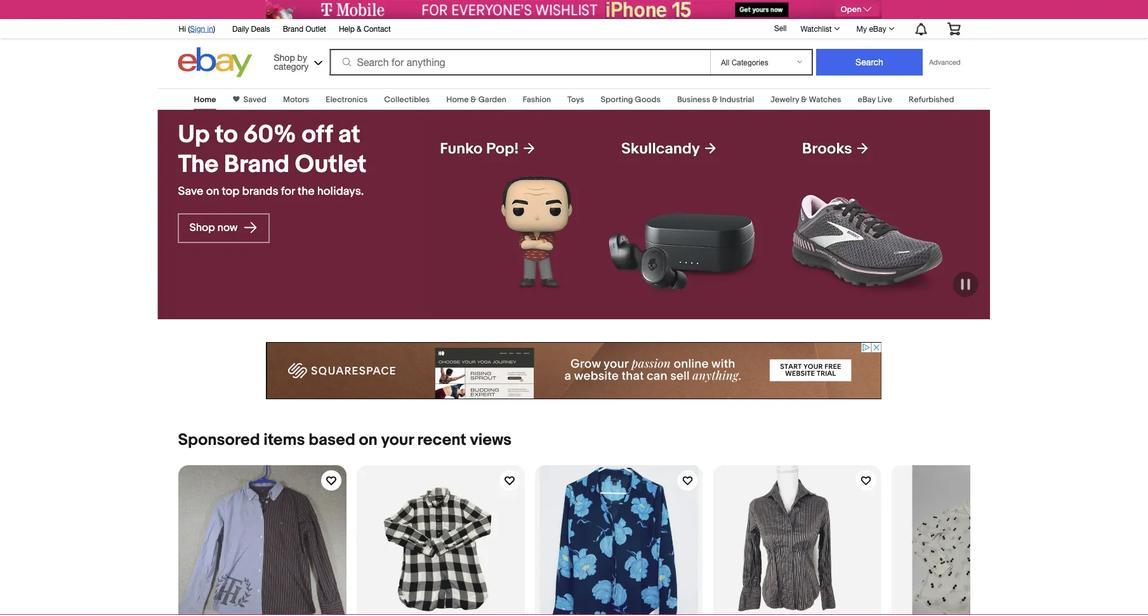 Task type: describe. For each thing, give the bounding box(es) containing it.
motors
[[283, 95, 309, 104]]

by
[[298, 52, 307, 63]]

business & industrial
[[677, 95, 755, 104]]

sporting goods link
[[601, 95, 661, 104]]

sporting
[[601, 95, 633, 104]]

category
[[274, 61, 309, 71]]

daily deals link
[[232, 22, 270, 36]]

outlet inside the account 'navigation'
[[306, 24, 326, 33]]

save
[[178, 185, 204, 198]]

help & contact link
[[339, 22, 391, 36]]

jewelry
[[771, 95, 800, 104]]

goods
[[635, 95, 661, 104]]

shop by category banner
[[172, 19, 971, 81]]

contact
[[364, 24, 391, 33]]

the
[[178, 150, 219, 179]]

ebay inside the up to 60% off at the brand outlet main content
[[858, 95, 876, 104]]

for
[[281, 185, 295, 198]]

open button
[[836, 3, 880, 17]]

advanced link
[[923, 50, 967, 75]]

brand inside up to 60% off at the brand outlet save on top brands for the holidays.
[[224, 150, 290, 179]]

(
[[188, 24, 190, 33]]

brand outlet link
[[283, 22, 326, 36]]

funko pop! image
[[428, 118, 609, 311]]

on inside up to 60% off at the brand outlet save on top brands for the holidays.
[[206, 185, 219, 198]]

account navigation
[[172, 19, 971, 39]]

sporting goods
[[601, 95, 661, 104]]

electronics
[[326, 95, 368, 104]]

holidays.
[[317, 185, 364, 198]]

business & industrial link
[[677, 95, 755, 104]]

1 advertisement region from the top
[[266, 0, 882, 19]]

Search for anything text field
[[332, 50, 708, 74]]

garden
[[479, 95, 507, 104]]

top
[[222, 185, 240, 198]]

daily deals
[[232, 24, 270, 33]]

shop now
[[190, 221, 240, 235]]

fashion link
[[523, 95, 551, 104]]

jewelry & watches
[[771, 95, 842, 104]]

ebay inside the account 'navigation'
[[870, 24, 887, 33]]

advertisement region inside the up to 60% off at the brand outlet main content
[[266, 342, 882, 399]]

shop for shop by category
[[274, 52, 295, 63]]

none submit inside "shop by category" banner
[[817, 49, 923, 76]]

up to 60% off at the brand outlet main content
[[0, 81, 1149, 615]]

shop by category button
[[268, 47, 325, 75]]

1 vertical spatial on
[[359, 430, 378, 450]]

recent
[[418, 430, 467, 450]]

your
[[381, 430, 414, 450]]

at
[[338, 120, 361, 150]]

help & contact
[[339, 24, 391, 33]]

collectibles
[[384, 95, 430, 104]]

my ebay link
[[850, 21, 901, 36]]

saved
[[244, 95, 267, 104]]

the
[[298, 185, 315, 198]]

sell
[[775, 24, 787, 32]]

& for help
[[357, 24, 362, 33]]

shop now link
[[178, 214, 269, 243]]

skullcandy image
[[609, 118, 790, 311]]

my ebay
[[857, 24, 887, 33]]

refurbished
[[909, 95, 955, 104]]

deals
[[251, 24, 270, 33]]

home for home & garden
[[447, 95, 469, 104]]

hi ( sign in )
[[179, 24, 215, 33]]



Task type: vqa. For each thing, say whether or not it's contained in the screenshot.
$19.98
no



Task type: locate. For each thing, give the bounding box(es) containing it.
off
[[302, 120, 333, 150]]

home & garden link
[[447, 95, 507, 104]]

advertisement region
[[266, 0, 882, 19], [266, 342, 882, 399]]

home for home
[[194, 95, 216, 104]]

now
[[218, 221, 238, 235]]

ebay live
[[858, 95, 893, 104]]

sell link
[[769, 24, 793, 32]]

0 vertical spatial advertisement region
[[266, 0, 882, 19]]

watches
[[809, 95, 842, 104]]

help
[[339, 24, 355, 33]]

home & garden
[[447, 95, 507, 104]]

0 horizontal spatial shop
[[190, 221, 215, 235]]

brand
[[283, 24, 304, 33], [224, 150, 290, 179]]

None submit
[[817, 49, 923, 76]]

jewelry & watches link
[[771, 95, 842, 104]]

brands
[[242, 185, 279, 198]]

watchlist
[[801, 24, 832, 33]]

shop
[[274, 52, 295, 63], [190, 221, 215, 235]]

in
[[207, 24, 213, 33]]

0 vertical spatial shop
[[274, 52, 295, 63]]

1 vertical spatial outlet
[[295, 150, 367, 179]]

1 vertical spatial shop
[[190, 221, 215, 235]]

& inside the account 'navigation'
[[357, 24, 362, 33]]

& for jewelry
[[801, 95, 807, 104]]

shop inside shop by category
[[274, 52, 295, 63]]

sign
[[190, 24, 205, 33]]

&
[[357, 24, 362, 33], [471, 95, 477, 104], [712, 95, 718, 104], [801, 95, 807, 104]]

0 vertical spatial on
[[206, 185, 219, 198]]

electronics link
[[326, 95, 368, 104]]

ebay left live
[[858, 95, 876, 104]]

industrial
[[720, 95, 755, 104]]

ebay live link
[[858, 95, 893, 104]]

)
[[213, 24, 215, 33]]

brand inside the account 'navigation'
[[283, 24, 304, 33]]

my
[[857, 24, 867, 33]]

items
[[264, 430, 305, 450]]

up
[[178, 120, 210, 150]]

1 vertical spatial ebay
[[858, 95, 876, 104]]

outlet left help
[[306, 24, 326, 33]]

collectibles link
[[384, 95, 430, 104]]

outlet
[[306, 24, 326, 33], [295, 150, 367, 179]]

brand outlet
[[283, 24, 326, 33]]

saved link
[[240, 95, 267, 104]]

home
[[194, 95, 216, 104], [447, 95, 469, 104]]

brooks image
[[790, 118, 971, 311]]

views
[[470, 430, 512, 450]]

open
[[841, 5, 862, 14]]

on
[[206, 185, 219, 198], [359, 430, 378, 450]]

to
[[215, 120, 238, 150]]

0 horizontal spatial on
[[206, 185, 219, 198]]

& for business
[[712, 95, 718, 104]]

0 vertical spatial outlet
[[306, 24, 326, 33]]

shop by category
[[274, 52, 309, 71]]

business
[[677, 95, 711, 104]]

daily
[[232, 24, 249, 33]]

60%
[[243, 120, 297, 150]]

1 vertical spatial advertisement region
[[266, 342, 882, 399]]

shop inside the up to 60% off at the brand outlet main content
[[190, 221, 215, 235]]

up to 60% off at the brand outlet save on top brands for the holidays.
[[178, 120, 367, 198]]

shop for shop now
[[190, 221, 215, 235]]

watchlist link
[[794, 21, 846, 36]]

& for home
[[471, 95, 477, 104]]

on left top
[[206, 185, 219, 198]]

outlet up holidays.
[[295, 150, 367, 179]]

sponsored
[[178, 430, 260, 450]]

live
[[878, 95, 893, 104]]

motors link
[[283, 95, 309, 104]]

on left your
[[359, 430, 378, 450]]

refurbished link
[[909, 95, 955, 104]]

brand up by
[[283, 24, 304, 33]]

hi
[[179, 24, 186, 33]]

fashion
[[523, 95, 551, 104]]

shop left by
[[274, 52, 295, 63]]

brand up brands
[[224, 150, 290, 179]]

1 horizontal spatial on
[[359, 430, 378, 450]]

& right jewelry
[[801, 95, 807, 104]]

sponsored items based on your recent views
[[178, 430, 512, 450]]

0 vertical spatial ebay
[[870, 24, 887, 33]]

2 home from the left
[[447, 95, 469, 104]]

shop left now
[[190, 221, 215, 235]]

outlet inside up to 60% off at the brand outlet save on top brands for the holidays.
[[295, 150, 367, 179]]

0 vertical spatial brand
[[283, 24, 304, 33]]

ebay
[[870, 24, 887, 33], [858, 95, 876, 104]]

1 horizontal spatial shop
[[274, 52, 295, 63]]

toys link
[[568, 95, 585, 104]]

home left garden
[[447, 95, 469, 104]]

based
[[309, 430, 355, 450]]

1 vertical spatial brand
[[224, 150, 290, 179]]

your shopping cart image
[[947, 22, 962, 35]]

2 advertisement region from the top
[[266, 342, 882, 399]]

& right business
[[712, 95, 718, 104]]

1 horizontal spatial home
[[447, 95, 469, 104]]

up to 60% off at the brand outlet link
[[178, 120, 389, 179]]

1 home from the left
[[194, 95, 216, 104]]

& right help
[[357, 24, 362, 33]]

advanced
[[930, 58, 961, 66]]

toys
[[568, 95, 585, 104]]

& left garden
[[471, 95, 477, 104]]

0 horizontal spatial home
[[194, 95, 216, 104]]

sign in link
[[190, 24, 213, 33]]

home up up
[[194, 95, 216, 104]]

ebay right my
[[870, 24, 887, 33]]



